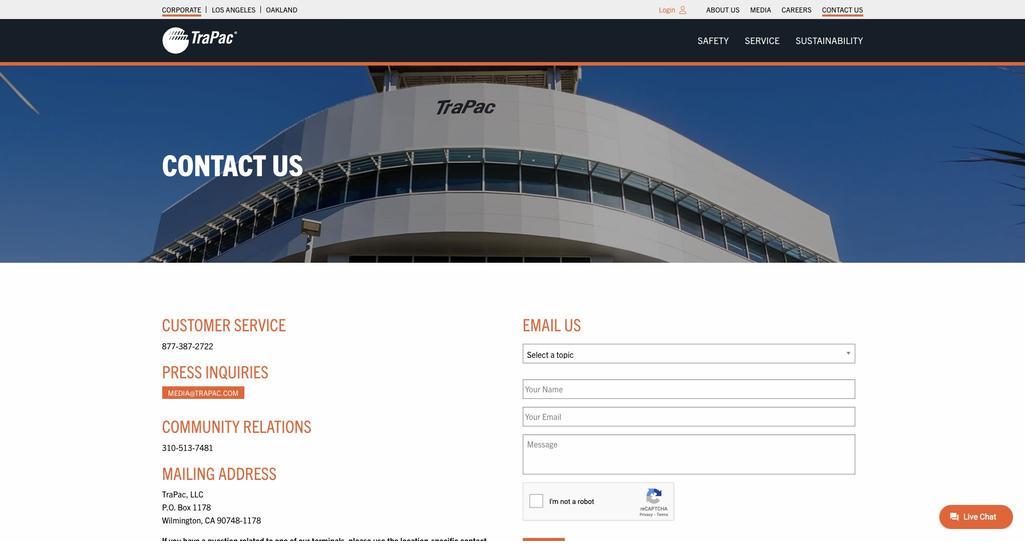 Task type: vqa. For each thing, say whether or not it's contained in the screenshot.
Vice
no



Task type: locate. For each thing, give the bounding box(es) containing it.
1178 right ca
[[243, 515, 261, 525]]

0 vertical spatial menu bar
[[701, 3, 869, 17]]

menu bar down careers link
[[690, 30, 872, 51]]

corporate link
[[162, 3, 201, 17]]

877-
[[162, 341, 179, 351]]

0 vertical spatial service
[[745, 35, 780, 46]]

los angeles link
[[212, 3, 256, 17]]

0 horizontal spatial contact
[[162, 146, 266, 182]]

menu bar containing safety
[[690, 30, 872, 51]]

oakland
[[266, 5, 298, 14]]

0 horizontal spatial 1178
[[193, 503, 211, 513]]

safety link
[[690, 30, 737, 51]]

trapac,
[[162, 490, 188, 500]]

None submit
[[523, 538, 565, 542]]

box
[[178, 503, 191, 513]]

customer
[[162, 314, 231, 335]]

menu bar up the 'service' link
[[701, 3, 869, 17]]

310-513-7481
[[162, 443, 213, 453]]

contact us inside menu bar
[[823, 5, 863, 14]]

us
[[731, 5, 740, 14], [854, 5, 863, 14], [272, 146, 303, 182], [564, 314, 581, 335]]

los angeles
[[212, 5, 256, 14]]

1 horizontal spatial contact us
[[823, 5, 863, 14]]

0 vertical spatial contact us
[[823, 5, 863, 14]]

1178
[[193, 503, 211, 513], [243, 515, 261, 525]]

1 horizontal spatial service
[[745, 35, 780, 46]]

corporate
[[162, 5, 201, 14]]

press
[[162, 361, 202, 382]]

1 horizontal spatial 1178
[[243, 515, 261, 525]]

387-
[[179, 341, 195, 351]]

1 vertical spatial 1178
[[243, 515, 261, 525]]

1 vertical spatial contact
[[162, 146, 266, 182]]

513-
[[179, 443, 195, 453]]

7481
[[195, 443, 213, 453]]

careers
[[782, 5, 812, 14]]

community
[[162, 416, 240, 437]]

media@trapac.com link
[[162, 387, 245, 400]]

sustainability link
[[788, 30, 872, 51]]

1178 down the llc
[[193, 503, 211, 513]]

1 horizontal spatial contact
[[823, 5, 853, 14]]

service inside menu bar
[[745, 35, 780, 46]]

1 vertical spatial contact us
[[162, 146, 303, 182]]

contact us link
[[823, 3, 863, 17]]

service
[[745, 35, 780, 46], [234, 314, 286, 335]]

contact
[[823, 5, 853, 14], [162, 146, 266, 182]]

media
[[751, 5, 772, 14]]

press inquiries
[[162, 361, 269, 382]]

1 vertical spatial menu bar
[[690, 30, 872, 51]]

sustainability
[[796, 35, 863, 46]]

corporate image
[[162, 27, 237, 55]]

1 vertical spatial service
[[234, 314, 286, 335]]

contact us
[[823, 5, 863, 14], [162, 146, 303, 182]]

menu bar
[[701, 3, 869, 17], [690, 30, 872, 51]]

0 horizontal spatial service
[[234, 314, 286, 335]]

login link
[[659, 5, 676, 14]]

community relations
[[162, 416, 312, 437]]

angeles
[[226, 5, 256, 14]]

light image
[[680, 6, 687, 14]]

0 vertical spatial contact
[[823, 5, 853, 14]]

mailing address
[[162, 463, 277, 484]]



Task type: describe. For each thing, give the bounding box(es) containing it.
email
[[523, 314, 561, 335]]

media@trapac.com
[[168, 389, 239, 398]]

877-387-2722
[[162, 341, 213, 351]]

about
[[707, 5, 729, 14]]

Your Name text field
[[523, 380, 855, 399]]

los
[[212, 5, 224, 14]]

0 vertical spatial 1178
[[193, 503, 211, 513]]

about us link
[[707, 3, 740, 17]]

llc
[[190, 490, 204, 500]]

0 horizontal spatial contact us
[[162, 146, 303, 182]]

service link
[[737, 30, 788, 51]]

about us
[[707, 5, 740, 14]]

email us
[[523, 314, 581, 335]]

media link
[[751, 3, 772, 17]]

2722
[[195, 341, 213, 351]]

inquiries
[[205, 361, 269, 382]]

relations
[[243, 416, 312, 437]]

310-
[[162, 443, 179, 453]]

oakland link
[[266, 3, 298, 17]]

90748-
[[217, 515, 243, 525]]

ca
[[205, 515, 215, 525]]

wilmington,
[[162, 515, 203, 525]]

p.o.
[[162, 503, 176, 513]]

login
[[659, 5, 676, 14]]

customer service
[[162, 314, 286, 335]]

address
[[218, 463, 277, 484]]

Your Email text field
[[523, 407, 855, 427]]

trapac, llc p.o. box 1178 wilmington, ca 90748-1178
[[162, 490, 261, 525]]

mailing
[[162, 463, 215, 484]]

Message text field
[[523, 435, 855, 475]]

menu bar containing about us
[[701, 3, 869, 17]]

safety
[[698, 35, 729, 46]]

careers link
[[782, 3, 812, 17]]

contact inside menu bar
[[823, 5, 853, 14]]



